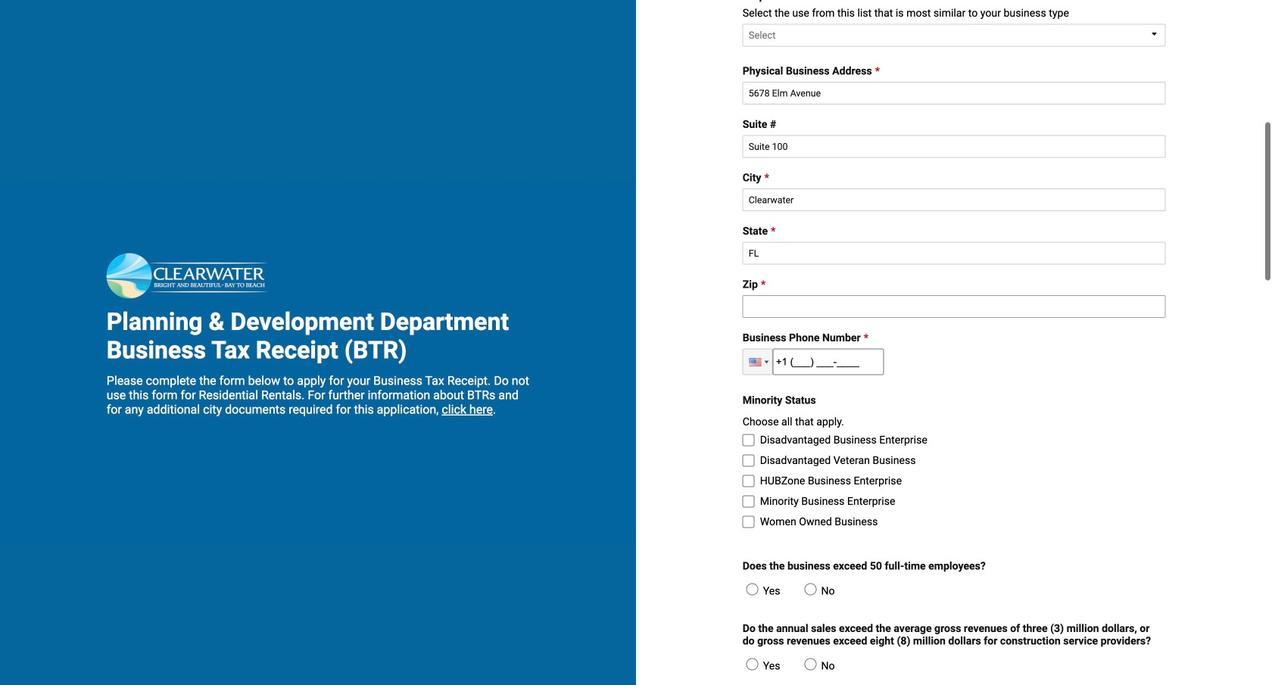 Task type: describe. For each thing, give the bounding box(es) containing it.
Yes radio
[[746, 659, 758, 671]]

Yes radio
[[746, 583, 758, 596]]

No radio
[[804, 659, 817, 671]]

Disadvantaged Business Enterprise checkbox
[[743, 434, 755, 446]]

form content element
[[636, 0, 1272, 685]]

HUBZone Business Enterprise checkbox
[[743, 475, 755, 487]]

Minority Business Enterprise checkbox
[[743, 496, 755, 508]]



Task type: locate. For each thing, give the bounding box(es) containing it.
None text field
[[773, 349, 884, 375]]

logo image
[[107, 253, 288, 299]]

none text field inside the form content element
[[773, 349, 884, 375]]

None field
[[743, 82, 1166, 105], [743, 135, 1166, 158], [743, 189, 1166, 211], [743, 242, 1166, 265], [743, 295, 1166, 318], [743, 82, 1166, 105], [743, 135, 1166, 158], [743, 189, 1166, 211], [743, 242, 1166, 265], [743, 295, 1166, 318]]

No radio
[[804, 583, 817, 596]]

Disadvantaged Veteran Business checkbox
[[743, 455, 755, 467]]

application inside the form content element
[[743, 0, 1166, 51]]

united states: + 1 image
[[765, 361, 769, 364]]

Women Owned Business checkbox
[[743, 516, 755, 528]]

application
[[743, 0, 1166, 51]]



Task type: vqa. For each thing, say whether or not it's contained in the screenshot.
the topmost Yes radio
no



